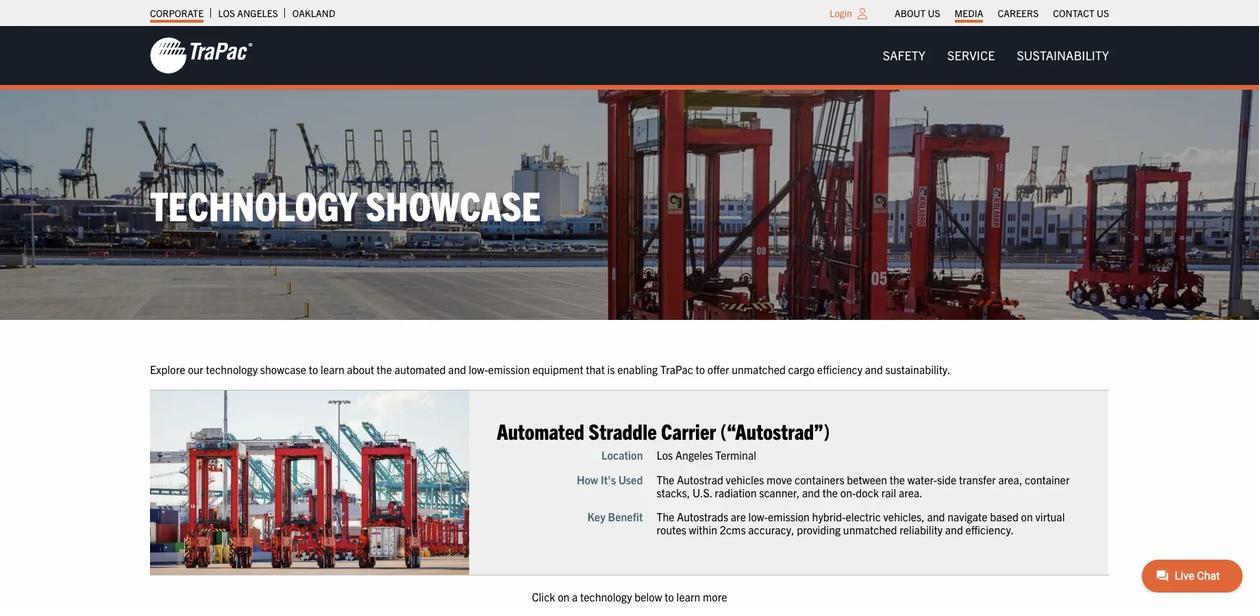 Task type: locate. For each thing, give the bounding box(es) containing it.
1 horizontal spatial low-
[[749, 510, 769, 523]]

0 horizontal spatial on
[[558, 590, 570, 604]]

to right "below"
[[665, 590, 674, 604]]

the right 'about'
[[377, 363, 392, 376]]

1 vertical spatial unmatched
[[844, 523, 898, 536]]

trapac los angeles automated straddle carrier image
[[150, 391, 470, 575]]

on inside the autostrads are low-emission hybrid-electric vehicles, and navigate based on virtual routes within 2cms accuracy, providing unmatched reliability and efficiency.
[[1022, 510, 1034, 523]]

on right the based
[[1022, 510, 1034, 523]]

menu bar containing safety
[[872, 42, 1120, 69]]

us for about us
[[928, 7, 941, 19]]

los angeles
[[218, 7, 278, 19]]

1 horizontal spatial los
[[657, 448, 674, 462]]

corporate image
[[150, 36, 253, 75]]

within
[[689, 523, 718, 536]]

on-
[[841, 486, 857, 499]]

low- right are
[[749, 510, 769, 523]]

the inside the autostrads are low-emission hybrid-electric vehicles, and navigate based on virtual routes within 2cms accuracy, providing unmatched reliability and efficiency.
[[657, 510, 675, 523]]

angeles inside automated straddle carrier ("autostrad") main content
[[676, 448, 714, 462]]

1 horizontal spatial technology
[[580, 590, 632, 604]]

los
[[218, 7, 235, 19], [657, 448, 674, 462]]

the left the water-
[[890, 472, 906, 486]]

sustainability.
[[886, 363, 951, 376]]

us right about
[[928, 7, 941, 19]]

0 horizontal spatial learn
[[321, 363, 345, 376]]

menu bar up service
[[888, 3, 1117, 23]]

it's
[[601, 472, 616, 486]]

area.
[[899, 486, 923, 499]]

0 horizontal spatial emission
[[488, 363, 530, 376]]

learn
[[321, 363, 345, 376], [677, 590, 701, 604]]

unmatched
[[732, 363, 786, 376], [844, 523, 898, 536]]

0 vertical spatial low-
[[469, 363, 488, 376]]

1 horizontal spatial on
[[1022, 510, 1034, 523]]

offer
[[708, 363, 730, 376]]

side
[[938, 472, 957, 486]]

angeles left oakland link
[[237, 7, 278, 19]]

vehicles,
[[884, 510, 925, 523]]

benefit
[[609, 510, 643, 523]]

2cms
[[720, 523, 746, 536]]

emission inside the autostrads are low-emission hybrid-electric vehicles, and navigate based on virtual routes within 2cms accuracy, providing unmatched reliability and efficiency.
[[769, 510, 810, 523]]

los down automated straddle carrier ("autostrad")
[[657, 448, 674, 462]]

technology
[[150, 180, 358, 230]]

1 vertical spatial on
[[558, 590, 570, 604]]

automated
[[497, 417, 585, 444]]

on left a
[[558, 590, 570, 604]]

1 horizontal spatial learn
[[677, 590, 701, 604]]

technology right a
[[580, 590, 632, 604]]

the autostrads are low-emission hybrid-electric vehicles, and navigate based on virtual routes within 2cms accuracy, providing unmatched reliability and efficiency.
[[657, 510, 1066, 536]]

automated straddle carrier ("autostrad") main content
[[136, 361, 1260, 609]]

0 vertical spatial the
[[657, 472, 675, 486]]

1 horizontal spatial emission
[[769, 510, 810, 523]]

emission
[[488, 363, 530, 376], [769, 510, 810, 523]]

navigate
[[948, 510, 988, 523]]

radiation
[[715, 486, 757, 499]]

low- right automated
[[469, 363, 488, 376]]

us right contact
[[1097, 7, 1110, 19]]

0 vertical spatial on
[[1022, 510, 1034, 523]]

los for los angeles
[[218, 7, 235, 19]]

terminal
[[716, 448, 757, 462]]

the inside the autostrad vehicles move containers between the water-side transfer area, container stacks, u.s. radiation scanner, and the on-dock rail area.
[[657, 472, 675, 486]]

the for the autostrads are low-emission hybrid-electric vehicles, and navigate based on virtual routes within 2cms accuracy, providing unmatched reliability and efficiency.
[[657, 510, 675, 523]]

los angeles link
[[218, 3, 278, 23]]

showcase
[[260, 363, 306, 376]]

and left the navigate
[[928, 510, 946, 523]]

the
[[377, 363, 392, 376], [890, 472, 906, 486], [823, 486, 839, 499]]

and
[[448, 363, 466, 376], [865, 363, 883, 376], [803, 486, 821, 499], [928, 510, 946, 523], [946, 523, 964, 536]]

technology right the our
[[206, 363, 258, 376]]

rail
[[882, 486, 897, 499]]

1 us from the left
[[928, 7, 941, 19]]

("autostrad")
[[721, 417, 831, 444]]

and right automated
[[448, 363, 466, 376]]

learn left more
[[677, 590, 701, 604]]

2 the from the top
[[657, 510, 675, 523]]

to
[[309, 363, 318, 376], [696, 363, 705, 376], [665, 590, 674, 604]]

vehicles
[[727, 472, 765, 486]]

1 horizontal spatial to
[[665, 590, 674, 604]]

0 horizontal spatial the
[[377, 363, 392, 376]]

accuracy,
[[749, 523, 795, 536]]

1 vertical spatial low-
[[749, 510, 769, 523]]

menu bar down careers
[[872, 42, 1120, 69]]

media
[[955, 7, 984, 19]]

0 horizontal spatial technology
[[206, 363, 258, 376]]

and right efficiency
[[865, 363, 883, 376]]

0 horizontal spatial us
[[928, 7, 941, 19]]

contact us link
[[1053, 3, 1110, 23]]

1 vertical spatial technology
[[580, 590, 632, 604]]

oakland
[[293, 7, 335, 19]]

scanner,
[[760, 486, 800, 499]]

move
[[767, 472, 793, 486]]

corporate link
[[150, 3, 204, 23]]

0 horizontal spatial angeles
[[237, 7, 278, 19]]

2 horizontal spatial to
[[696, 363, 705, 376]]

below
[[635, 590, 662, 604]]

how
[[577, 472, 599, 486]]

angeles up autostrad
[[676, 448, 714, 462]]

1 vertical spatial los
[[657, 448, 674, 462]]

technology
[[206, 363, 258, 376], [580, 590, 632, 604]]

on
[[1022, 510, 1034, 523], [558, 590, 570, 604]]

0 vertical spatial angeles
[[237, 7, 278, 19]]

the down stacks,
[[657, 510, 675, 523]]

and up hybrid-
[[803, 486, 821, 499]]

our
[[188, 363, 203, 376]]

safety
[[883, 47, 926, 63]]

los up the corporate image on the top left of page
[[218, 7, 235, 19]]

efficiency.
[[966, 523, 1015, 536]]

0 vertical spatial technology
[[206, 363, 258, 376]]

1 the from the top
[[657, 472, 675, 486]]

low-
[[469, 363, 488, 376], [749, 510, 769, 523]]

the
[[657, 472, 675, 486], [657, 510, 675, 523]]

container
[[1026, 472, 1070, 486]]

2 us from the left
[[1097, 7, 1110, 19]]

0 vertical spatial los
[[218, 7, 235, 19]]

unmatched down dock
[[844, 523, 898, 536]]

0 vertical spatial unmatched
[[732, 363, 786, 376]]

1 vertical spatial emission
[[769, 510, 810, 523]]

1 vertical spatial the
[[657, 510, 675, 523]]

that
[[586, 363, 605, 376]]

between
[[848, 472, 888, 486]]

los inside automated straddle carrier ("autostrad") main content
[[657, 448, 674, 462]]

to right showcase
[[309, 363, 318, 376]]

1 vertical spatial learn
[[677, 590, 701, 604]]

0 vertical spatial menu bar
[[888, 3, 1117, 23]]

enabling
[[618, 363, 658, 376]]

0 horizontal spatial to
[[309, 363, 318, 376]]

0 horizontal spatial los
[[218, 7, 235, 19]]

unmatched right offer
[[732, 363, 786, 376]]

to left offer
[[696, 363, 705, 376]]

the left on-
[[823, 486, 839, 499]]

login
[[830, 7, 853, 19]]

menu bar
[[888, 3, 1117, 23], [872, 42, 1120, 69]]

learn left 'about'
[[321, 363, 345, 376]]

1 horizontal spatial us
[[1097, 7, 1110, 19]]

0 horizontal spatial unmatched
[[732, 363, 786, 376]]

virtual
[[1036, 510, 1066, 523]]

u.s.
[[693, 486, 713, 499]]

1 vertical spatial menu bar
[[872, 42, 1120, 69]]

emission down scanner,
[[769, 510, 810, 523]]

1 vertical spatial angeles
[[676, 448, 714, 462]]

carrier
[[662, 417, 717, 444]]

angeles for los angeles terminal
[[676, 448, 714, 462]]

emission left equipment
[[488, 363, 530, 376]]

low- inside the autostrads are low-emission hybrid-electric vehicles, and navigate based on virtual routes within 2cms accuracy, providing unmatched reliability and efficiency.
[[749, 510, 769, 523]]

us
[[928, 7, 941, 19], [1097, 7, 1110, 19]]

the left autostrad
[[657, 472, 675, 486]]

1 horizontal spatial angeles
[[676, 448, 714, 462]]

1 horizontal spatial unmatched
[[844, 523, 898, 536]]



Task type: vqa. For each thing, say whether or not it's contained in the screenshot.
the leftmost emission
yes



Task type: describe. For each thing, give the bounding box(es) containing it.
0 vertical spatial emission
[[488, 363, 530, 376]]

careers
[[998, 7, 1039, 19]]

click
[[532, 590, 555, 604]]

electric
[[846, 510, 882, 523]]

careers link
[[998, 3, 1039, 23]]

are
[[731, 510, 747, 523]]

key
[[588, 510, 606, 523]]

contact
[[1053, 7, 1095, 19]]

autostrad
[[678, 472, 724, 486]]

the for the autostrad vehicles move containers between the water-side transfer area, container stacks, u.s. radiation scanner, and the on-dock rail area.
[[657, 472, 675, 486]]

media link
[[955, 3, 984, 23]]

sustainability link
[[1006, 42, 1120, 69]]

used
[[619, 472, 643, 486]]

light image
[[858, 8, 868, 19]]

providing
[[798, 523, 841, 536]]

showcase
[[366, 180, 541, 230]]

key benefit
[[588, 510, 643, 523]]

and right reliability in the right of the page
[[946, 523, 964, 536]]

login link
[[830, 7, 853, 19]]

service link
[[937, 42, 1006, 69]]

angeles for los angeles
[[237, 7, 278, 19]]

transfer
[[960, 472, 997, 486]]

sustainability
[[1017, 47, 1110, 63]]

dock
[[857, 486, 880, 499]]

us for contact us
[[1097, 7, 1110, 19]]

technology showcase
[[150, 180, 541, 230]]

stacks,
[[657, 486, 691, 499]]

about us link
[[895, 3, 941, 23]]

click on a technology below to learn more
[[532, 590, 727, 604]]

autostrads
[[678, 510, 729, 523]]

the autostrad vehicles move containers between the water-side transfer area, container stacks, u.s. radiation scanner, and the on-dock rail area.
[[657, 472, 1070, 499]]

based
[[991, 510, 1019, 523]]

cargo
[[789, 363, 815, 376]]

area,
[[999, 472, 1023, 486]]

corporate
[[150, 7, 204, 19]]

location
[[602, 448, 643, 462]]

a
[[572, 590, 578, 604]]

0 vertical spatial learn
[[321, 363, 345, 376]]

oakland link
[[293, 3, 335, 23]]

automated
[[395, 363, 446, 376]]

unmatched inside the autostrads are low-emission hybrid-electric vehicles, and navigate based on virtual routes within 2cms accuracy, providing unmatched reliability and efficiency.
[[844, 523, 898, 536]]

how it's used
[[577, 472, 643, 486]]

more
[[703, 590, 727, 604]]

reliability
[[900, 523, 943, 536]]

about us
[[895, 7, 941, 19]]

and inside the autostrad vehicles move containers between the water-side transfer area, container stacks, u.s. radiation scanner, and the on-dock rail area.
[[803, 486, 821, 499]]

menu bar containing about us
[[888, 3, 1117, 23]]

explore
[[150, 363, 185, 376]]

routes
[[657, 523, 687, 536]]

about
[[347, 363, 374, 376]]

contact us
[[1053, 7, 1110, 19]]

efficiency
[[817, 363, 863, 376]]

service
[[948, 47, 995, 63]]

0 horizontal spatial low-
[[469, 363, 488, 376]]

is
[[608, 363, 615, 376]]

2 horizontal spatial the
[[890, 472, 906, 486]]

about
[[895, 7, 926, 19]]

automated straddle carrier ("autostrad")
[[497, 417, 831, 444]]

water-
[[908, 472, 938, 486]]

explore our technology showcase to learn about the automated and low-emission equipment that is enabling trapac to offer unmatched cargo efficiency and sustainability.
[[150, 363, 951, 376]]

los for los angeles terminal
[[657, 448, 674, 462]]

containers
[[795, 472, 845, 486]]

hybrid-
[[813, 510, 846, 523]]

straddle
[[589, 417, 657, 444]]

equipment
[[533, 363, 584, 376]]

los angeles terminal
[[657, 448, 757, 462]]

trapac
[[661, 363, 693, 376]]

safety link
[[872, 42, 937, 69]]

1 horizontal spatial the
[[823, 486, 839, 499]]



